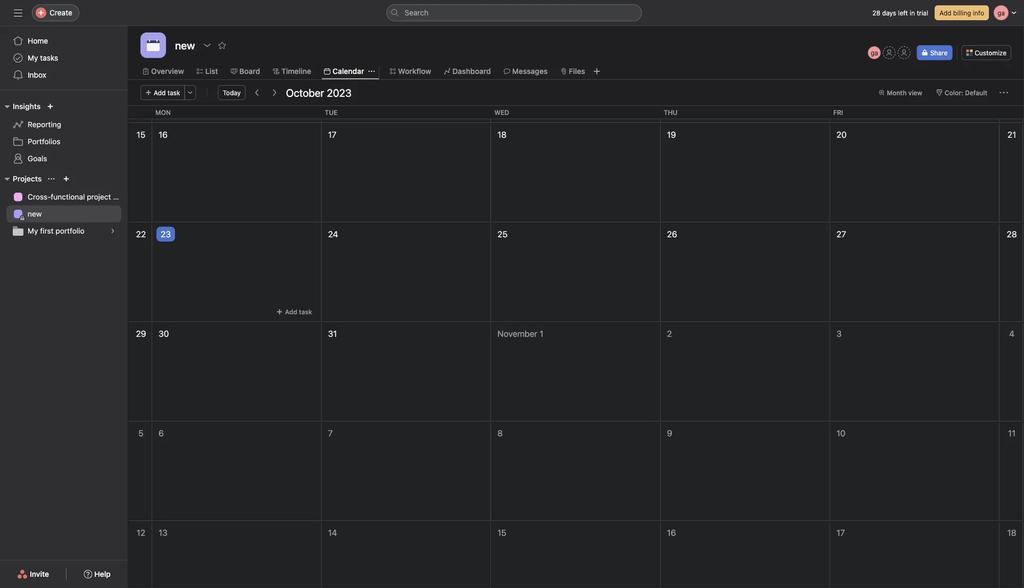 Task type: locate. For each thing, give the bounding box(es) containing it.
my for my first portfolio
[[28, 226, 38, 235]]

0 horizontal spatial add task
[[154, 89, 180, 96]]

1 horizontal spatial add task button
[[272, 304, 317, 319]]

my left tasks on the left of page
[[28, 53, 38, 62]]

1 horizontal spatial add
[[285, 308, 297, 316]]

2 horizontal spatial add
[[940, 9, 952, 16]]

task
[[168, 89, 180, 96], [299, 308, 312, 316]]

1 vertical spatial 15
[[498, 528, 507, 538]]

7
[[328, 428, 333, 438]]

28
[[873, 9, 881, 16], [1007, 229, 1017, 239]]

create
[[49, 8, 72, 17]]

default
[[965, 89, 988, 96]]

my tasks
[[28, 53, 58, 62]]

my inside "projects" element
[[28, 226, 38, 235]]

show options, current sort, top image
[[48, 176, 54, 182]]

0 vertical spatial add
[[940, 9, 952, 16]]

1 vertical spatial add
[[154, 89, 166, 96]]

0 horizontal spatial 18
[[498, 130, 507, 140]]

tue
[[325, 109, 338, 116]]

1 vertical spatial task
[[299, 308, 312, 316]]

thu
[[664, 109, 678, 116]]

invite
[[30, 570, 49, 578]]

add task
[[154, 89, 180, 96], [285, 308, 312, 316]]

1 horizontal spatial add task
[[285, 308, 312, 316]]

trial
[[917, 9, 929, 16]]

19
[[667, 130, 676, 140]]

17
[[328, 130, 337, 140], [837, 528, 845, 538]]

1 vertical spatial my
[[28, 226, 38, 235]]

more actions image
[[187, 89, 194, 96]]

my tasks link
[[6, 49, 121, 67]]

0 vertical spatial my
[[28, 53, 38, 62]]

22
[[136, 229, 146, 239]]

add task for the right add task 'button'
[[285, 308, 312, 316]]

search list box
[[387, 4, 642, 21]]

cross-
[[28, 192, 51, 201]]

projects button
[[0, 172, 42, 185]]

share button
[[917, 45, 953, 60]]

0 horizontal spatial task
[[168, 89, 180, 96]]

1 vertical spatial 28
[[1007, 229, 1017, 239]]

21
[[1008, 130, 1017, 140]]

9
[[667, 428, 672, 438]]

search button
[[387, 4, 642, 21]]

0 vertical spatial 18
[[498, 130, 507, 140]]

27
[[837, 229, 846, 239]]

new project or portfolio image
[[63, 176, 69, 182]]

messages
[[512, 67, 548, 76]]

15
[[137, 130, 145, 140], [498, 528, 507, 538]]

november 1
[[498, 329, 544, 339]]

25
[[498, 229, 508, 239]]

28 days left in trial
[[873, 9, 929, 16]]

16
[[159, 130, 168, 140], [667, 528, 676, 538]]

ga
[[871, 49, 878, 56]]

1 horizontal spatial 15
[[498, 528, 507, 538]]

0 horizontal spatial 28
[[873, 9, 881, 16]]

0 vertical spatial add task button
[[140, 85, 185, 100]]

0 vertical spatial task
[[168, 89, 180, 96]]

invite button
[[10, 565, 56, 584]]

6
[[159, 428, 164, 438]]

inbox
[[28, 71, 46, 79]]

13
[[159, 528, 168, 538]]

board
[[239, 67, 260, 76]]

0 horizontal spatial 16
[[159, 130, 168, 140]]

projects
[[13, 174, 42, 183]]

new
[[28, 209, 42, 218]]

1 vertical spatial 17
[[837, 528, 845, 538]]

0 vertical spatial add task
[[154, 89, 180, 96]]

0 horizontal spatial 17
[[328, 130, 337, 140]]

0 vertical spatial 16
[[159, 130, 168, 140]]

add task button
[[140, 85, 185, 100], [272, 304, 317, 319]]

tab actions image
[[368, 68, 375, 75]]

1 vertical spatial 18
[[1008, 528, 1017, 538]]

30
[[159, 329, 169, 339]]

1 my from the top
[[28, 53, 38, 62]]

1 vertical spatial add task
[[285, 308, 312, 316]]

29
[[136, 329, 146, 339]]

28 for 28 days left in trial
[[873, 9, 881, 16]]

14
[[328, 528, 337, 538]]

None text field
[[172, 36, 198, 55]]

inbox link
[[6, 67, 121, 84]]

insights button
[[0, 100, 41, 113]]

1 horizontal spatial task
[[299, 308, 312, 316]]

new image
[[47, 103, 53, 110]]

2 my from the top
[[28, 226, 38, 235]]

add tab image
[[593, 67, 601, 76]]

messages link
[[504, 65, 548, 77]]

dashboard
[[453, 67, 491, 76]]

1 vertical spatial add task button
[[272, 304, 317, 319]]

my left first
[[28, 226, 38, 235]]

0 vertical spatial 17
[[328, 130, 337, 140]]

board link
[[231, 65, 260, 77]]

help
[[94, 570, 111, 578]]

timeline link
[[273, 65, 311, 77]]

0 vertical spatial 28
[[873, 9, 881, 16]]

28 for 28
[[1007, 229, 1017, 239]]

10
[[837, 428, 846, 438]]

customize button
[[962, 45, 1012, 60]]

my inside global element
[[28, 53, 38, 62]]

projects element
[[0, 169, 128, 242]]

0 horizontal spatial 15
[[137, 130, 145, 140]]

0 horizontal spatial add
[[154, 89, 166, 96]]

overview link
[[143, 65, 184, 77]]

previous month image
[[253, 88, 262, 97]]

color: default button
[[932, 85, 992, 100]]

5
[[138, 428, 144, 438]]

18
[[498, 130, 507, 140], [1008, 528, 1017, 538]]

1 horizontal spatial 18
[[1008, 528, 1017, 538]]

1 horizontal spatial 28
[[1007, 229, 1017, 239]]

customize
[[975, 49, 1007, 56]]

left
[[898, 9, 908, 16]]

1 horizontal spatial 17
[[837, 528, 845, 538]]

goals
[[28, 154, 47, 163]]

first
[[40, 226, 54, 235]]

1 vertical spatial 16
[[667, 528, 676, 538]]

global element
[[0, 26, 128, 90]]

info
[[973, 9, 985, 16]]

24
[[328, 229, 338, 239]]



Task type: describe. For each thing, give the bounding box(es) containing it.
billing
[[954, 9, 971, 16]]

calendar image
[[147, 39, 160, 52]]

reporting link
[[6, 116, 121, 133]]

add billing info button
[[935, 5, 989, 20]]

home
[[28, 36, 48, 45]]

next month image
[[270, 88, 279, 97]]

my first portfolio
[[28, 226, 84, 235]]

reporting
[[28, 120, 61, 129]]

in
[[910, 9, 915, 16]]

days
[[883, 9, 897, 16]]

add billing info
[[940, 9, 985, 16]]

show options image
[[203, 41, 212, 49]]

12
[[137, 528, 145, 538]]

month
[[887, 89, 907, 96]]

project
[[87, 192, 111, 201]]

1 horizontal spatial 16
[[667, 528, 676, 538]]

workflow
[[398, 67, 431, 76]]

november
[[498, 329, 538, 339]]

add inside button
[[940, 9, 952, 16]]

cross-functional project plan
[[28, 192, 128, 201]]

create button
[[32, 4, 79, 21]]

today
[[223, 89, 241, 96]]

workflow link
[[390, 65, 431, 77]]

goals link
[[6, 150, 121, 167]]

wed
[[494, 109, 509, 116]]

new link
[[6, 205, 121, 222]]

more actions image
[[1000, 88, 1008, 97]]

my for my tasks
[[28, 53, 38, 62]]

0 vertical spatial 15
[[137, 130, 145, 140]]

31
[[328, 329, 337, 339]]

my first portfolio link
[[6, 222, 121, 239]]

timeline
[[282, 67, 311, 76]]

share
[[931, 49, 948, 56]]

list
[[205, 67, 218, 76]]

insights element
[[0, 97, 128, 169]]

2 vertical spatial add
[[285, 308, 297, 316]]

calendar
[[333, 67, 364, 76]]

color: default
[[945, 89, 988, 96]]

home link
[[6, 32, 121, 49]]

tasks
[[40, 53, 58, 62]]

portfolio
[[56, 226, 84, 235]]

2
[[667, 329, 672, 339]]

calendar link
[[324, 65, 364, 77]]

insights
[[13, 102, 41, 111]]

october 2023
[[286, 86, 352, 99]]

11
[[1008, 428, 1016, 438]]

see details, my first portfolio image
[[110, 228, 116, 234]]

4
[[1010, 329, 1015, 339]]

2023
[[327, 86, 352, 99]]

month view button
[[874, 85, 927, 100]]

add task for leftmost add task 'button'
[[154, 89, 180, 96]]

portfolios
[[28, 137, 60, 146]]

dashboard link
[[444, 65, 491, 77]]

today button
[[218, 85, 246, 100]]

october
[[286, 86, 324, 99]]

add to starred image
[[218, 41, 226, 49]]

portfolios link
[[6, 133, 121, 150]]

files link
[[561, 65, 585, 77]]

files
[[569, 67, 585, 76]]

list link
[[197, 65, 218, 77]]

hide sidebar image
[[14, 9, 22, 17]]

ga button
[[868, 46, 881, 59]]

overview
[[151, 67, 184, 76]]

fri
[[834, 109, 843, 116]]

view
[[909, 89, 923, 96]]

1
[[540, 329, 544, 339]]

color:
[[945, 89, 964, 96]]

plan
[[113, 192, 128, 201]]

search
[[405, 8, 429, 17]]

cross-functional project plan link
[[6, 188, 128, 205]]

23
[[161, 229, 171, 239]]

20
[[837, 130, 847, 140]]

8
[[498, 428, 503, 438]]

help button
[[77, 565, 118, 584]]

0 horizontal spatial add task button
[[140, 85, 185, 100]]

3
[[837, 329, 842, 339]]



Task type: vqa. For each thing, say whether or not it's contained in the screenshot.
16 to the right
yes



